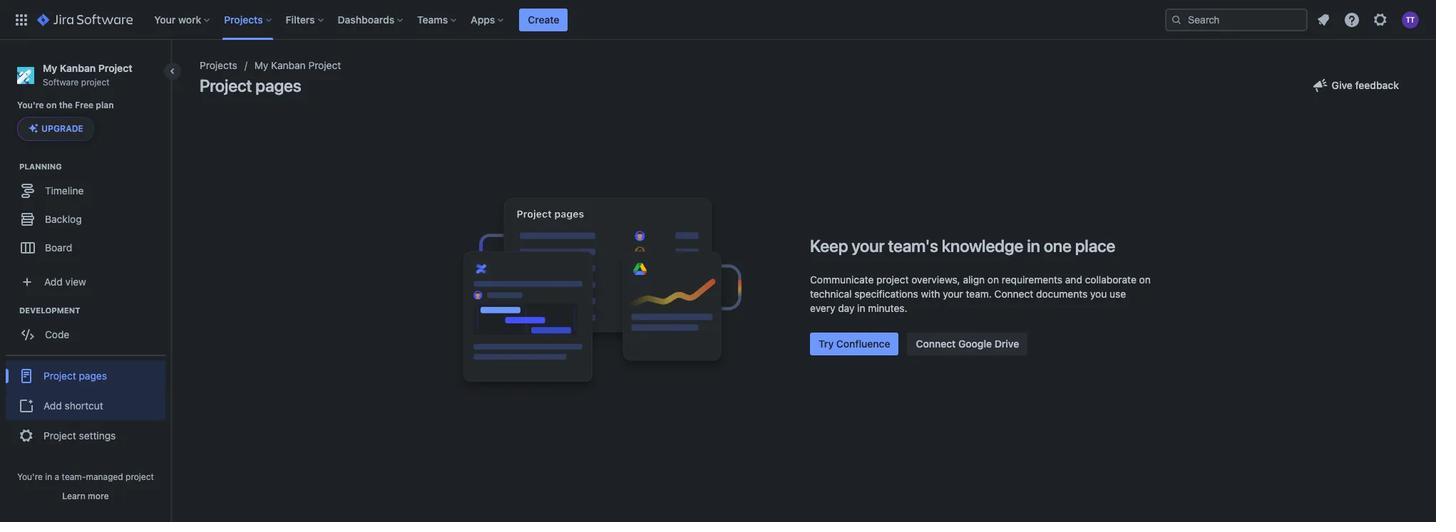 Task type: locate. For each thing, give the bounding box(es) containing it.
0 vertical spatial projects
[[224, 13, 263, 25]]

1 horizontal spatial my
[[254, 59, 268, 71]]

add shortcut
[[44, 400, 103, 412]]

project
[[308, 59, 341, 71], [98, 62, 132, 74], [200, 76, 252, 96], [44, 370, 76, 382], [44, 430, 76, 442]]

learn more
[[62, 491, 109, 502]]

add view button
[[9, 268, 163, 297]]

keep your team's knowledge in one place
[[810, 236, 1116, 256]]

pages inside group
[[79, 370, 107, 382]]

0 vertical spatial project pages
[[200, 76, 301, 96]]

add
[[44, 276, 63, 288], [44, 400, 62, 412]]

banner
[[0, 0, 1437, 40]]

your down overviews,
[[943, 288, 963, 300]]

connect
[[995, 288, 1034, 300], [916, 338, 956, 350]]

pages
[[256, 76, 301, 96], [79, 370, 107, 382]]

my kanban project
[[254, 59, 341, 71]]

connect inside communicate project overviews, align on requirements and collaborate on technical specifications with your team. connect documents you use every day in minutes.
[[995, 288, 1034, 300]]

google
[[959, 338, 992, 350]]

overviews,
[[912, 274, 961, 286]]

project
[[81, 77, 110, 88], [877, 274, 909, 286], [126, 472, 154, 483]]

1 vertical spatial project
[[877, 274, 909, 286]]

team-
[[62, 472, 86, 483]]

connect google drive button
[[908, 333, 1028, 356]]

0 vertical spatial project
[[81, 77, 110, 88]]

plan
[[96, 100, 114, 111]]

you're
[[17, 100, 44, 111], [17, 472, 43, 483]]

project inside communicate project overviews, align on requirements and collaborate on technical specifications with your team. connect documents you use every day in minutes.
[[877, 274, 909, 286]]

1 horizontal spatial project pages
[[200, 76, 301, 96]]

1 vertical spatial your
[[943, 288, 963, 300]]

my up software
[[43, 62, 57, 74]]

add inside popup button
[[44, 276, 63, 288]]

1 horizontal spatial project
[[126, 472, 154, 483]]

2 you're from the top
[[17, 472, 43, 483]]

project inside project settings link
[[44, 430, 76, 442]]

you're up upgrade button
[[17, 100, 44, 111]]

1 vertical spatial projects
[[200, 59, 237, 71]]

development group
[[7, 306, 170, 354]]

1 vertical spatial in
[[858, 302, 866, 314]]

banner containing your work
[[0, 0, 1437, 40]]

appswitcher icon image
[[13, 11, 30, 28]]

project pages down projects link
[[200, 76, 301, 96]]

project pages up add shortcut
[[44, 370, 107, 382]]

1 vertical spatial add
[[44, 400, 62, 412]]

in left 'one'
[[1027, 236, 1040, 256]]

dashboards
[[338, 13, 395, 25]]

timeline link
[[7, 177, 164, 206]]

projects link
[[200, 57, 237, 74]]

project down projects link
[[200, 76, 252, 96]]

2 vertical spatial in
[[45, 472, 52, 483]]

try confluence button
[[810, 333, 899, 356]]

day
[[838, 302, 855, 314]]

software
[[43, 77, 79, 88]]

1 horizontal spatial in
[[858, 302, 866, 314]]

kanban down the "filters" at the top left
[[271, 59, 306, 71]]

1 horizontal spatial your
[[943, 288, 963, 300]]

project right managed
[[126, 472, 154, 483]]

project pages link
[[6, 361, 165, 393]]

add inside button
[[44, 400, 62, 412]]

on right 'collaborate'
[[1140, 274, 1151, 286]]

2 horizontal spatial project
[[877, 274, 909, 286]]

on left the
[[46, 100, 57, 111]]

2 horizontal spatial in
[[1027, 236, 1040, 256]]

with
[[921, 288, 940, 300]]

free
[[75, 100, 94, 111]]

give
[[1332, 79, 1353, 91]]

code link
[[7, 321, 164, 350]]

work
[[178, 13, 201, 25]]

project up specifications
[[877, 274, 909, 286]]

project up the plan
[[98, 62, 132, 74]]

kanban for my kanban project
[[271, 59, 306, 71]]

kanban up software
[[60, 62, 96, 74]]

planning image
[[2, 159, 19, 176]]

give feedback
[[1332, 79, 1399, 91]]

technical
[[810, 288, 852, 300]]

group
[[6, 355, 165, 457]]

0 vertical spatial in
[[1027, 236, 1040, 256]]

0 vertical spatial add
[[44, 276, 63, 288]]

in
[[1027, 236, 1040, 256], [858, 302, 866, 314], [45, 472, 52, 483]]

documents
[[1036, 288, 1088, 300]]

planning group
[[7, 161, 170, 267]]

0 horizontal spatial my
[[43, 62, 57, 74]]

your inside communicate project overviews, align on requirements and collaborate on technical specifications with your team. connect documents you use every day in minutes.
[[943, 288, 963, 300]]

connect google drive
[[916, 338, 1019, 350]]

1 you're from the top
[[17, 100, 44, 111]]

0 horizontal spatial pages
[[79, 370, 107, 382]]

0 horizontal spatial kanban
[[60, 62, 96, 74]]

collaborate
[[1085, 274, 1137, 286]]

feedback
[[1356, 79, 1399, 91]]

my inside my kanban project software project
[[43, 62, 57, 74]]

every
[[810, 302, 836, 314]]

1 horizontal spatial kanban
[[271, 59, 306, 71]]

2 horizontal spatial on
[[1140, 274, 1151, 286]]

0 vertical spatial your
[[852, 236, 885, 256]]

kanban inside my kanban project software project
[[60, 62, 96, 74]]

in left a
[[45, 472, 52, 483]]

align
[[963, 274, 985, 286]]

my
[[254, 59, 268, 71], [43, 62, 57, 74]]

backlog link
[[7, 206, 164, 234]]

pages up the shortcut
[[79, 370, 107, 382]]

project down the filters popup button
[[308, 59, 341, 71]]

teams button
[[413, 8, 462, 31]]

timeline
[[45, 185, 84, 197]]

1 horizontal spatial pages
[[256, 76, 301, 96]]

settings image
[[1372, 11, 1389, 28]]

0 vertical spatial you're
[[17, 100, 44, 111]]

your right keep
[[852, 236, 885, 256]]

0 horizontal spatial project
[[81, 77, 110, 88]]

project down add shortcut
[[44, 430, 76, 442]]

dashboards button
[[334, 8, 409, 31]]

project pages
[[200, 76, 301, 96], [44, 370, 107, 382]]

view
[[65, 276, 86, 288]]

you're left a
[[17, 472, 43, 483]]

projects
[[224, 13, 263, 25], [200, 59, 237, 71]]

project inside my kanban project software project
[[98, 62, 132, 74]]

2 vertical spatial project
[[126, 472, 154, 483]]

0 horizontal spatial in
[[45, 472, 52, 483]]

0 horizontal spatial connect
[[916, 338, 956, 350]]

on
[[46, 100, 57, 111], [988, 274, 999, 286], [1140, 274, 1151, 286]]

primary element
[[9, 0, 1166, 40]]

knowledge
[[942, 236, 1024, 256]]

on right the align
[[988, 274, 999, 286]]

0 horizontal spatial project pages
[[44, 370, 107, 382]]

1 vertical spatial connect
[[916, 338, 956, 350]]

my right projects link
[[254, 59, 268, 71]]

in inside communicate project overviews, align on requirements and collaborate on technical specifications with your team. connect documents you use every day in minutes.
[[858, 302, 866, 314]]

kanban
[[271, 59, 306, 71], [60, 62, 96, 74]]

in right day
[[858, 302, 866, 314]]

projects inside projects dropdown button
[[224, 13, 263, 25]]

1 vertical spatial project pages
[[44, 370, 107, 382]]

1 vertical spatial you're
[[17, 472, 43, 483]]

your profile and settings image
[[1402, 11, 1419, 28]]

1 horizontal spatial connect
[[995, 288, 1034, 300]]

add shortcut button
[[6, 393, 165, 421]]

add left the shortcut
[[44, 400, 62, 412]]

add left view
[[44, 276, 63, 288]]

0 vertical spatial connect
[[995, 288, 1034, 300]]

your work button
[[150, 8, 216, 31]]

your
[[852, 236, 885, 256], [943, 288, 963, 300]]

team's
[[888, 236, 939, 256]]

project up the plan
[[81, 77, 110, 88]]

my for my kanban project software project
[[43, 62, 57, 74]]

add view
[[44, 276, 86, 288]]

notifications image
[[1315, 11, 1332, 28]]

Search field
[[1166, 8, 1308, 31]]

projects up projects link
[[224, 13, 263, 25]]

jira software image
[[37, 11, 133, 28], [37, 11, 133, 28]]

connect left google
[[916, 338, 956, 350]]

pages down my kanban project link
[[256, 76, 301, 96]]

one
[[1044, 236, 1072, 256]]

edit image
[[143, 367, 160, 384]]

projects down work
[[200, 59, 237, 71]]

project up add shortcut
[[44, 370, 76, 382]]

1 vertical spatial pages
[[79, 370, 107, 382]]

connect down the requirements
[[995, 288, 1034, 300]]



Task type: vqa. For each thing, say whether or not it's contained in the screenshot.
DRAFTS link
no



Task type: describe. For each thing, give the bounding box(es) containing it.
shortcut
[[65, 400, 103, 412]]

upgrade button
[[18, 118, 94, 141]]

apps
[[471, 13, 495, 25]]

teams
[[417, 13, 448, 25]]

more
[[88, 491, 109, 502]]

0 vertical spatial pages
[[256, 76, 301, 96]]

my kanban project software project
[[43, 62, 132, 88]]

team.
[[966, 288, 992, 300]]

group containing project pages
[[6, 355, 165, 457]]

project settings
[[44, 430, 116, 442]]

keep
[[810, 236, 848, 256]]

code
[[45, 329, 69, 341]]

board
[[45, 242, 72, 254]]

kanban for my kanban project software project
[[60, 62, 96, 74]]

0 horizontal spatial your
[[852, 236, 885, 256]]

help image
[[1344, 11, 1361, 28]]

your
[[154, 13, 176, 25]]

managed
[[86, 472, 123, 483]]

you're for you're in a team-managed project
[[17, 472, 43, 483]]

create
[[528, 13, 560, 25]]

filters button
[[281, 8, 329, 31]]

development image
[[2, 303, 19, 320]]

try
[[819, 338, 834, 350]]

apps button
[[467, 8, 510, 31]]

planning
[[19, 162, 62, 171]]

0 horizontal spatial on
[[46, 100, 57, 111]]

my kanban project link
[[254, 57, 341, 74]]

filters
[[286, 13, 315, 25]]

settings
[[79, 430, 116, 442]]

learn
[[62, 491, 85, 502]]

upgrade
[[41, 124, 83, 134]]

backlog
[[45, 213, 82, 225]]

my for my kanban project
[[254, 59, 268, 71]]

give feedback button
[[1304, 74, 1408, 97]]

your work
[[154, 13, 201, 25]]

learn more button
[[62, 491, 109, 503]]

the
[[59, 100, 73, 111]]

search image
[[1171, 14, 1183, 25]]

specifications
[[855, 288, 918, 300]]

minutes.
[[868, 302, 908, 314]]

a
[[55, 472, 59, 483]]

connect inside button
[[916, 338, 956, 350]]

confluence
[[837, 338, 891, 350]]

drive
[[995, 338, 1019, 350]]

projects for projects link
[[200, 59, 237, 71]]

project inside project pages link
[[44, 370, 76, 382]]

use
[[1110, 288, 1126, 300]]

project inside my kanban project link
[[308, 59, 341, 71]]

development
[[19, 306, 80, 316]]

project settings link
[[6, 421, 165, 452]]

create button
[[520, 8, 568, 31]]

board link
[[7, 234, 164, 263]]

you're for you're on the free plan
[[17, 100, 44, 111]]

you
[[1091, 288, 1107, 300]]

you're in a team-managed project
[[17, 472, 154, 483]]

and
[[1066, 274, 1083, 286]]

add for add view
[[44, 276, 63, 288]]

projects for projects dropdown button
[[224, 13, 263, 25]]

communicate
[[810, 274, 874, 286]]

communicate project overviews, align on requirements and collaborate on technical specifications with your team. connect documents you use every day in minutes.
[[810, 274, 1151, 314]]

you're on the free plan
[[17, 100, 114, 111]]

add for add shortcut
[[44, 400, 62, 412]]

try confluence
[[819, 338, 891, 350]]

1 horizontal spatial on
[[988, 274, 999, 286]]

place
[[1075, 236, 1116, 256]]

projects button
[[220, 8, 277, 31]]

requirements
[[1002, 274, 1063, 286]]

project inside my kanban project software project
[[81, 77, 110, 88]]

project pages inside group
[[44, 370, 107, 382]]



